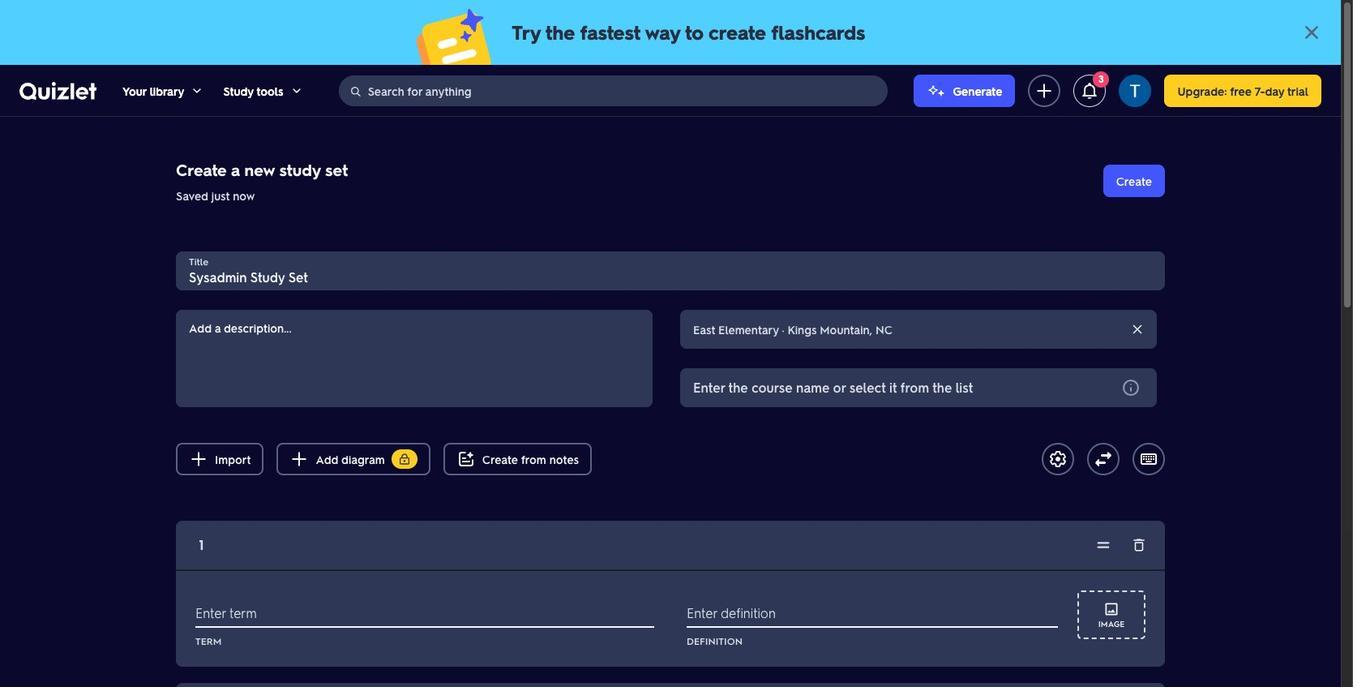 Task type: vqa. For each thing, say whether or not it's contained in the screenshot.
hint
no



Task type: locate. For each thing, give the bounding box(es) containing it.
search image
[[349, 85, 362, 98]]

0 horizontal spatial add image
[[189, 449, 208, 469]]

3
[[1099, 73, 1105, 85]]

east elementary · kings mountain, nc
[[694, 322, 893, 337]]

1 horizontal spatial caret down image
[[290, 84, 303, 97]]

caret down image for library
[[191, 84, 204, 97]]

the
[[546, 19, 575, 45]]

now
[[233, 188, 255, 203]]

mountain,
[[820, 322, 873, 337]]

add
[[316, 452, 339, 466]]

Title text field
[[189, 268, 1153, 287]]

add diagram button
[[277, 443, 431, 475]]

caret down image right tools
[[290, 84, 303, 97]]

settings image
[[1049, 449, 1068, 469]]

1 quizlet image from the top
[[19, 81, 97, 100]]

saved
[[176, 188, 208, 203]]

2 horizontal spatial create
[[1117, 174, 1153, 188]]

close x image
[[1132, 323, 1145, 336]]

None search field
[[339, 75, 889, 106]]

tools
[[257, 83, 284, 98]]

quizlet image
[[19, 81, 97, 100], [19, 82, 97, 100]]

circle info image
[[1122, 378, 1141, 397]]

set
[[325, 159, 348, 180]]

add image left import
[[189, 449, 208, 469]]

2 quizlet image from the top
[[19, 82, 97, 100]]

7-
[[1255, 83, 1266, 98]]

add image for add diagram
[[290, 449, 309, 469]]

0 horizontal spatial caret down image
[[191, 84, 204, 97]]

study
[[279, 159, 321, 180]]

create from notes
[[482, 452, 579, 466]]

2 caret down image from the left
[[290, 84, 303, 97]]

caret down image right library
[[191, 84, 204, 97]]

trial
[[1288, 83, 1309, 98]]

1 horizontal spatial add image
[[290, 449, 309, 469]]

None field
[[681, 368, 1158, 407]]

try
[[512, 19, 541, 45]]

just
[[212, 188, 230, 203]]

1 add image from the left
[[189, 449, 208, 469]]

image
[[1099, 618, 1125, 629]]

try the fastest way to create flashcards
[[512, 19, 866, 45]]

delete this card image
[[1125, 530, 1154, 560]]

1 caret down image from the left
[[191, 84, 204, 97]]

None text field
[[687, 604, 1059, 623]]

notes image
[[456, 449, 476, 469]]

title
[[189, 255, 209, 268]]

add image inside import button
[[189, 449, 208, 469]]

way
[[646, 19, 681, 45]]

caret down image inside study tools button
[[290, 84, 303, 97]]

keyboard image
[[1140, 449, 1159, 469]]

a
[[231, 159, 240, 180]]

0 horizontal spatial create
[[176, 159, 227, 180]]

create a new study set saved  just now
[[176, 159, 348, 203]]

upgrade:
[[1178, 83, 1228, 98]]

dismiss image
[[1303, 23, 1322, 42]]

·
[[782, 322, 785, 337]]

add image inside button
[[290, 449, 309, 469]]

1 horizontal spatial create
[[482, 452, 518, 466]]

profile picture image
[[1120, 74, 1152, 107]]

fastest
[[580, 19, 641, 45]]

create inside create a new study set saved  just now
[[176, 159, 227, 180]]

create button
[[1104, 165, 1166, 197]]

2 add image from the left
[[290, 449, 309, 469]]

definition
[[687, 634, 743, 647]]

add image
[[189, 449, 208, 469], [290, 449, 309, 469]]

create
[[176, 159, 227, 180], [1117, 174, 1153, 188], [482, 452, 518, 466]]

3 button
[[1074, 71, 1110, 107]]

your library
[[122, 83, 185, 98]]

create
[[709, 19, 766, 45]]

add image for import
[[189, 449, 208, 469]]

create inside create from notes button
[[482, 452, 518, 466]]

caret down image inside your library button
[[191, 84, 204, 97]]

study tools button
[[223, 65, 303, 116]]

add image left add
[[290, 449, 309, 469]]

caret down image
[[191, 84, 204, 97], [290, 84, 303, 97]]

create for new
[[176, 159, 227, 180]]

new
[[245, 159, 275, 180]]

None text field
[[195, 604, 655, 623]]



Task type: describe. For each thing, give the bounding box(es) containing it.
lock image
[[398, 453, 411, 466]]

add diagram
[[316, 452, 385, 466]]

import button
[[176, 443, 264, 475]]

create inside create button
[[1117, 174, 1153, 188]]

nc
[[876, 322, 893, 337]]

upgrade: free 7-day trial button
[[1165, 74, 1322, 107]]

term
[[195, 634, 222, 647]]

Description text field
[[189, 316, 640, 388]]

image image
[[1104, 601, 1120, 617]]

sparkle image
[[927, 81, 947, 100]]

from
[[521, 452, 547, 466]]

create image
[[1035, 81, 1055, 100]]

your
[[122, 83, 147, 98]]

Course text field
[[694, 372, 1145, 404]]

your library button
[[122, 65, 204, 116]]

to
[[686, 19, 704, 45]]

Search text field
[[368, 75, 884, 106]]

swap horizontal image
[[1094, 449, 1114, 469]]

create for notes
[[482, 452, 518, 466]]

library
[[150, 83, 185, 98]]

diagram
[[342, 452, 385, 466]]

kings
[[788, 322, 817, 337]]

generate button
[[915, 74, 1016, 107]]

import
[[215, 452, 251, 466]]

free
[[1231, 83, 1252, 98]]

notes
[[550, 452, 579, 466]]

upgrade: free 7-day trial
[[1178, 83, 1309, 98]]

east
[[694, 322, 716, 337]]

caret down image for tools
[[290, 84, 303, 97]]

day
[[1266, 83, 1285, 98]]

create from notes button
[[444, 443, 592, 475]]

study tools
[[223, 83, 284, 98]]

flashcards
[[772, 19, 866, 45]]

generate
[[953, 83, 1003, 98]]

bell image
[[1081, 81, 1100, 100]]

Search field
[[340, 75, 888, 106]]

study
[[223, 83, 254, 98]]

elementary
[[719, 322, 779, 337]]



